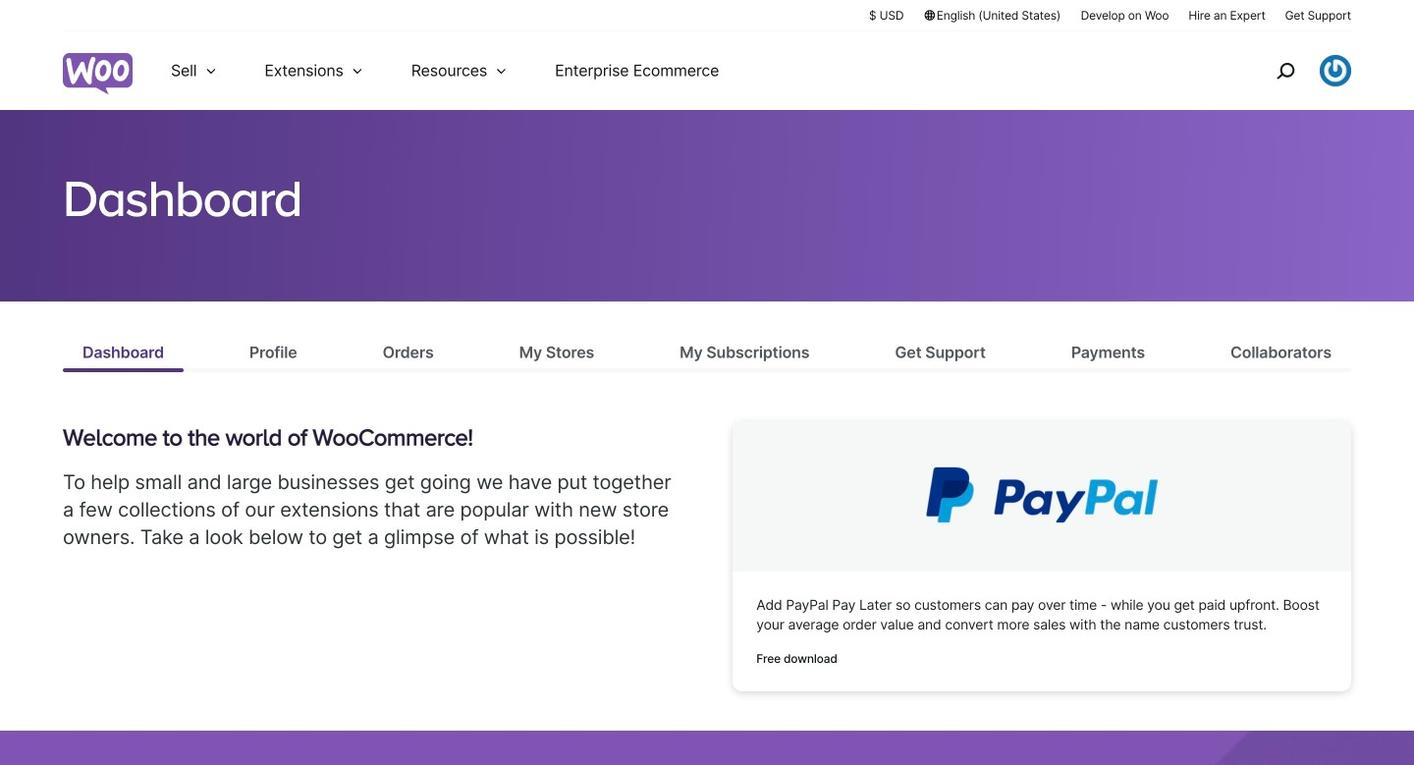 Task type: vqa. For each thing, say whether or not it's contained in the screenshot.
topmost Rate.
no



Task type: locate. For each thing, give the bounding box(es) containing it.
open account menu image
[[1320, 55, 1351, 86]]

service navigation menu element
[[1235, 39, 1351, 103]]

search image
[[1270, 55, 1301, 86]]



